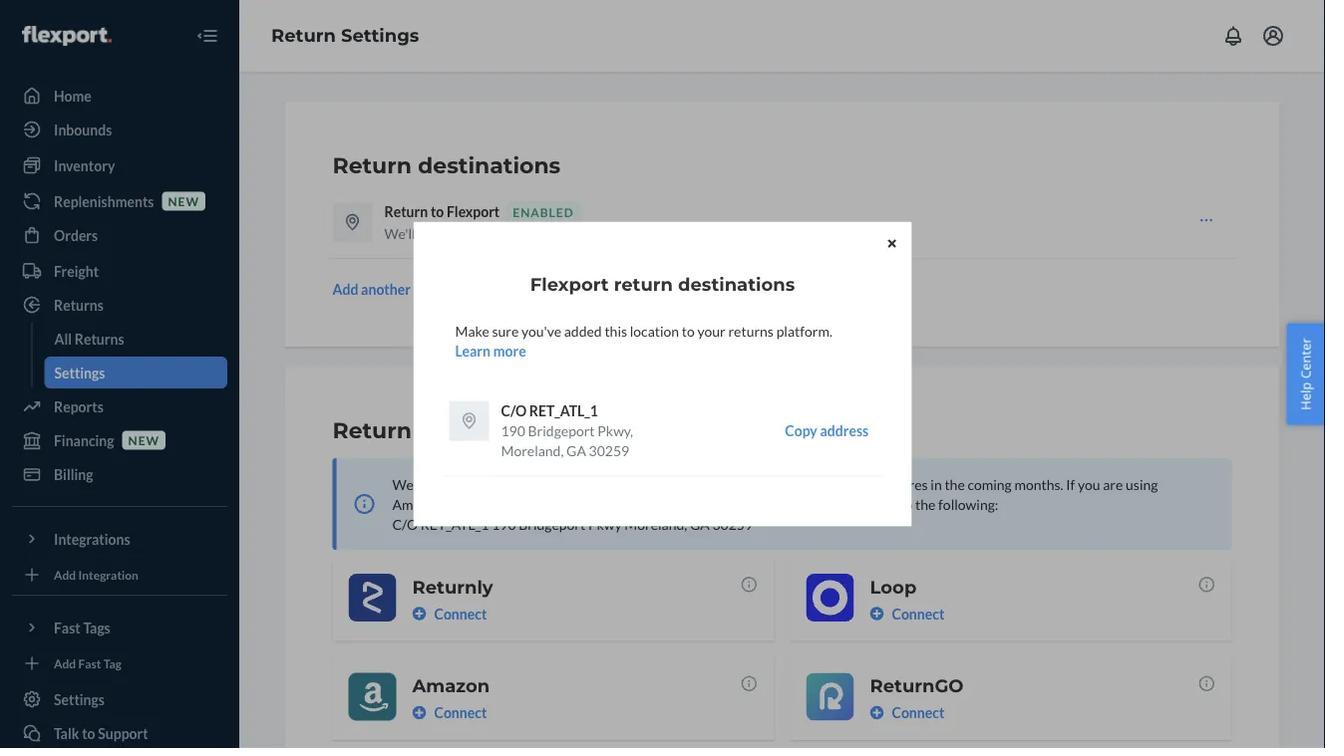 Task type: locate. For each thing, give the bounding box(es) containing it.
learn
[[455, 343, 491, 360]]

make sure you've added this location to your returns platform. learn more
[[455, 323, 832, 360]]

bridgeport
[[528, 423, 595, 440]]

this
[[605, 323, 627, 340]]

help center
[[1297, 338, 1315, 411]]

ga
[[566, 443, 586, 460]]

sure
[[492, 323, 519, 340]]

you've
[[521, 323, 561, 340]]

copy
[[785, 423, 817, 440]]

platform.
[[776, 323, 832, 340]]

destinations
[[678, 274, 795, 296]]

flexport return destinations dialog
[[413, 222, 912, 527]]

c/o ret_atl_1 190 bridgeport pkwy, moreland, ga 30259
[[501, 403, 633, 460]]

learn more button
[[455, 342, 526, 361]]

location
[[630, 323, 679, 340]]

c/o
[[501, 403, 527, 420]]

flexport return destinations
[[530, 274, 795, 296]]

30259
[[589, 443, 629, 460]]

ret_atl_1
[[529, 403, 598, 420]]

copy address
[[785, 423, 869, 440]]



Task type: describe. For each thing, give the bounding box(es) containing it.
copy address button
[[785, 401, 869, 461]]

to
[[682, 323, 695, 340]]

flexport
[[530, 274, 609, 296]]

returns
[[728, 323, 774, 340]]

return
[[614, 274, 673, 296]]

help
[[1297, 382, 1315, 411]]

address
[[820, 423, 869, 440]]

center
[[1297, 338, 1315, 379]]

moreland,
[[501, 443, 564, 460]]

close image
[[888, 238, 896, 250]]

your
[[698, 323, 726, 340]]

pkwy,
[[598, 423, 633, 440]]

make
[[455, 323, 489, 340]]

190
[[501, 423, 525, 440]]

help center button
[[1287, 323, 1325, 426]]

more
[[493, 343, 526, 360]]

added
[[564, 323, 602, 340]]



Task type: vqa. For each thing, say whether or not it's contained in the screenshot.
pickup at the top
no



